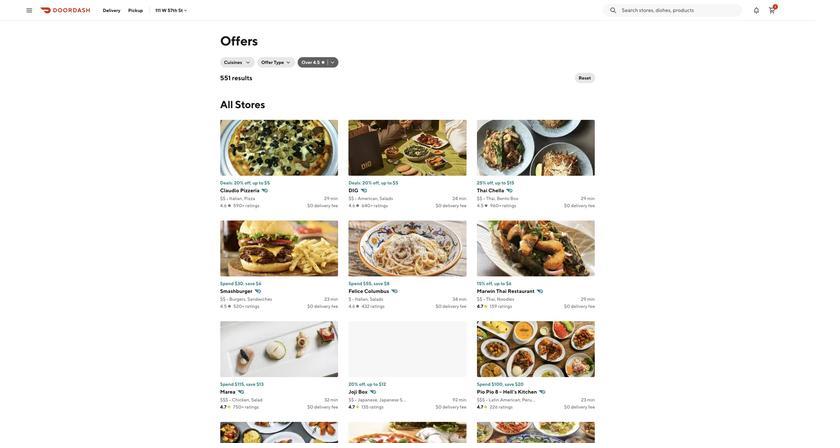 Task type: locate. For each thing, give the bounding box(es) containing it.
34
[[453, 297, 458, 302]]

0 vertical spatial american,
[[358, 196, 379, 201]]

29 min for claudio pizzeria
[[324, 196, 338, 201]]

fee
[[331, 203, 338, 209], [460, 203, 467, 209], [588, 203, 595, 209], [331, 304, 338, 309], [460, 304, 467, 309], [588, 304, 595, 309], [331, 405, 338, 410], [460, 405, 467, 410], [588, 405, 595, 410]]

$0 for dig
[[436, 203, 442, 209]]

20% up joji
[[349, 382, 358, 388]]

ratings for marea
[[245, 405, 259, 410]]

1 vertical spatial italian,
[[355, 297, 369, 302]]

$$ down dig
[[349, 196, 354, 201]]

$0 delivery fee for claudio pizzeria
[[307, 203, 338, 209]]

ratings down '$$ • american, salads'
[[374, 203, 388, 209]]

1 deals: from the left
[[220, 181, 233, 186]]

25%
[[477, 181, 486, 186]]

1 vertical spatial 4.5
[[477, 203, 484, 209]]

deals: up claudio
[[220, 181, 233, 186]]

ratings for dig
[[374, 203, 388, 209]]

4.5 left 960+
[[477, 203, 484, 209]]

1 vertical spatial thai
[[496, 289, 507, 295]]

92
[[453, 398, 458, 403]]

$13
[[256, 382, 264, 388]]

save for felice columbus
[[374, 281, 383, 287]]

• down claudio
[[226, 196, 228, 201]]

deals: 20% off, up to $5 up '$$ • american, salads'
[[349, 181, 398, 186]]

off, up joji box
[[359, 382, 366, 388]]

min for dig
[[459, 196, 467, 201]]

up up pizzeria
[[252, 181, 258, 186]]

0 horizontal spatial thai
[[477, 188, 487, 194]]

spend for smashburger
[[220, 281, 234, 287]]

american, down hell's
[[500, 398, 521, 403]]

29 min for marwin thai restaurant
[[581, 297, 595, 302]]

4.5 inside over 4.5 "button"
[[313, 60, 320, 65]]

• for felice columbus
[[352, 297, 354, 302]]

italian, for felice
[[355, 297, 369, 302]]

0 horizontal spatial deals:
[[220, 181, 233, 186]]

0 horizontal spatial $6
[[256, 281, 261, 287]]

up up the chella
[[495, 181, 501, 186]]

save up hell's
[[505, 382, 514, 388]]

1 vertical spatial thai,
[[486, 297, 496, 302]]

$$ left the burgers,
[[220, 297, 225, 302]]

1 horizontal spatial american,
[[500, 398, 521, 403]]

reset
[[579, 75, 591, 81]]

all stores
[[220, 98, 265, 111]]

box down 20% off, up to $12
[[358, 389, 368, 396]]

0 vertical spatial italian,
[[229, 196, 243, 201]]

• left latin
[[486, 398, 488, 403]]

spend left $100,
[[477, 382, 491, 388]]

$$ down joji
[[349, 398, 354, 403]]

pio
[[477, 389, 485, 396], [486, 389, 494, 396]]

2 deals: from the left
[[349, 181, 361, 186]]

29 min
[[324, 196, 338, 201], [581, 196, 595, 201], [581, 297, 595, 302]]

29
[[324, 196, 329, 201], [581, 196, 586, 201], [581, 297, 586, 302]]

$$ for dig
[[349, 196, 354, 201]]

up for thai chella
[[495, 181, 501, 186]]

1 $5 from the left
[[264, 181, 270, 186]]

1 horizontal spatial $6
[[506, 281, 512, 287]]

$0 for felice columbus
[[436, 304, 442, 309]]

up for joji box
[[367, 382, 373, 388]]

pizza
[[244, 196, 255, 201]]

• for pio pio 8 – hell's kitchen
[[486, 398, 488, 403]]

2 vertical spatial 4.5
[[220, 304, 227, 309]]

$$ • american, salads
[[349, 196, 393, 201]]

$15
[[507, 181, 514, 186]]

up for marwin thai restaurant
[[494, 281, 500, 287]]

off, up thai chella
[[487, 181, 494, 186]]

spend up felice
[[349, 281, 362, 287]]

1 horizontal spatial $$$
[[477, 398, 485, 403]]

min for claudio pizzeria
[[330, 196, 338, 201]]

$$
[[220, 196, 225, 201], [349, 196, 354, 201], [477, 196, 482, 201], [220, 297, 225, 302], [477, 297, 482, 302], [349, 398, 354, 403]]

1 horizontal spatial 20%
[[349, 382, 358, 388]]

ratings for claudio pizzeria
[[245, 203, 259, 209]]

$0 delivery fee for dig
[[436, 203, 467, 209]]

thai up noodles
[[496, 289, 507, 295]]

$$ for thai chella
[[477, 196, 482, 201]]

1 $$$ from the left
[[220, 398, 228, 403]]

640+
[[362, 203, 373, 209]]

deals:
[[220, 181, 233, 186], [349, 181, 361, 186]]

$$$ for pio pio 8 – hell's kitchen
[[477, 398, 485, 403]]

$0 for marwin thai restaurant
[[564, 304, 570, 309]]

spend $55, save $8
[[349, 281, 390, 287]]

20% up claudio pizzeria
[[234, 181, 244, 186]]

italian,
[[229, 196, 243, 201], [355, 297, 369, 302]]

spend up marea
[[220, 382, 234, 388]]

latin
[[489, 398, 499, 403]]

$$$ left latin
[[477, 398, 485, 403]]

111
[[155, 8, 161, 13]]

0 horizontal spatial 20%
[[234, 181, 244, 186]]

0 horizontal spatial american,
[[358, 196, 379, 201]]

$
[[349, 297, 351, 302]]

sushi
[[400, 398, 411, 403]]

1 horizontal spatial box
[[510, 196, 518, 201]]

1 horizontal spatial 23
[[581, 398, 586, 403]]

off,
[[245, 181, 252, 186], [373, 181, 380, 186], [487, 181, 494, 186], [486, 281, 493, 287], [359, 382, 366, 388]]

1 deals: 20% off, up to $5 from the left
[[220, 181, 270, 186]]

italian, up 432
[[355, 297, 369, 302]]

min for smashburger
[[330, 297, 338, 302]]

ratings down $$$ • latin american, peruvian
[[499, 405, 513, 410]]

fee for dig
[[460, 203, 467, 209]]

$$ • italian, pizza
[[220, 196, 255, 201]]

stores
[[235, 98, 265, 111]]

1 vertical spatial salads
[[370, 297, 383, 302]]

pickup button
[[124, 5, 147, 15]]

0 horizontal spatial italian,
[[229, 196, 243, 201]]

1 horizontal spatial 23 min
[[581, 398, 595, 403]]

delivery for marea
[[314, 405, 331, 410]]

results
[[232, 74, 252, 82]]

delivery
[[314, 203, 331, 209], [442, 203, 459, 209], [571, 203, 587, 209], [314, 304, 331, 309], [442, 304, 459, 309], [571, 304, 587, 309], [314, 405, 331, 410], [442, 405, 459, 410], [571, 405, 587, 410]]

1 horizontal spatial $5
[[393, 181, 398, 186]]

off, up '$$ • american, salads'
[[373, 181, 380, 186]]

0 horizontal spatial $5
[[264, 181, 270, 186]]

salad
[[251, 398, 263, 403]]

0 vertical spatial 23
[[324, 297, 329, 302]]

20%
[[234, 181, 244, 186], [362, 181, 372, 186], [349, 382, 358, 388]]

• for smashburger
[[226, 297, 228, 302]]

delivery for pio pio 8 – hell's kitchen
[[571, 405, 587, 410]]

deals: 20% off, up to $5 up pizzeria
[[220, 181, 270, 186]]

1 vertical spatial 23
[[581, 398, 586, 403]]

$0 for thai chella
[[564, 203, 570, 209]]

ratings for thai chella
[[502, 203, 516, 209]]

delivery for smashburger
[[314, 304, 331, 309]]

chicken,
[[232, 398, 250, 403]]

$0 delivery fee for marwin thai restaurant
[[564, 304, 595, 309]]

23 min for pio pio 8 – hell's kitchen
[[581, 398, 595, 403]]

hell's
[[503, 389, 517, 396]]

2 horizontal spatial 20%
[[362, 181, 372, 186]]

• down thai chella
[[483, 196, 485, 201]]

$0
[[307, 203, 313, 209], [436, 203, 442, 209], [564, 203, 570, 209], [307, 304, 313, 309], [436, 304, 442, 309], [564, 304, 570, 309], [307, 405, 313, 410], [436, 405, 442, 410], [564, 405, 570, 410]]

ratings down the pizza in the left top of the page
[[245, 203, 259, 209]]

8
[[495, 389, 498, 396]]

deals: up dig
[[349, 181, 361, 186]]

4.5 left 520+
[[220, 304, 227, 309]]

kitchen
[[518, 389, 537, 396]]

deals: 20% off, up to $5 for dig
[[349, 181, 398, 186]]

29 for thai chella
[[581, 196, 586, 201]]

4.5 for smashburger
[[220, 304, 227, 309]]

135
[[361, 405, 369, 410]]

noodles
[[497, 297, 514, 302]]

thai, down thai chella
[[486, 196, 496, 201]]

2 thai, from the top
[[486, 297, 496, 302]]

thai, for marwin
[[486, 297, 496, 302]]

1 horizontal spatial deals:
[[349, 181, 361, 186]]

Store search: begin typing to search for stores available on DoorDash text field
[[622, 7, 738, 14]]

cuisines button
[[220, 57, 255, 68]]

ratings right 432
[[370, 304, 385, 309]]

$30,
[[235, 281, 244, 287]]

2 horizontal spatial 4.5
[[477, 203, 484, 209]]

salads up 640+ ratings
[[380, 196, 393, 201]]

15% off, up to $6
[[477, 281, 512, 287]]

0 vertical spatial salads
[[380, 196, 393, 201]]

$$ • burgers, sandwiches
[[220, 297, 272, 302]]

960+ ratings
[[490, 203, 516, 209]]

off, up pizzeria
[[245, 181, 252, 186]]

• for marea
[[229, 398, 231, 403]]

up left $12 at left
[[367, 382, 373, 388]]

640+ ratings
[[362, 203, 388, 209]]

$6
[[256, 281, 261, 287], [506, 281, 512, 287]]

save up columbus
[[374, 281, 383, 287]]

29 min for thai chella
[[581, 196, 595, 201]]

open menu image
[[25, 6, 33, 14]]

$8
[[384, 281, 390, 287]]

off, up marwin
[[486, 281, 493, 287]]

0 horizontal spatial 4.5
[[220, 304, 227, 309]]

0 vertical spatial thai
[[477, 188, 487, 194]]

20% off, up to $12
[[349, 382, 386, 388]]

thai down 25% at the right top of the page
[[477, 188, 487, 194]]

up
[[252, 181, 258, 186], [381, 181, 386, 186], [495, 181, 501, 186], [494, 281, 500, 287], [367, 382, 373, 388]]

save left $13
[[246, 382, 256, 388]]

ratings down salad
[[245, 405, 259, 410]]

• down marwin
[[483, 297, 485, 302]]

salads for dig
[[380, 196, 393, 201]]

1 horizontal spatial deals: 20% off, up to $5
[[349, 181, 398, 186]]

2 $$$ from the left
[[477, 398, 485, 403]]

$6 up marwin thai restaurant
[[506, 281, 512, 287]]

1 horizontal spatial 4.5
[[313, 60, 320, 65]]

save for smashburger
[[245, 281, 255, 287]]

fee for joji box
[[460, 405, 467, 410]]

to left $15 in the top of the page
[[501, 181, 506, 186]]

• down marea
[[229, 398, 231, 403]]

0 horizontal spatial pio
[[477, 389, 485, 396]]

4.6 left 590+
[[220, 203, 227, 209]]

$$ • japanese, japanese sushi
[[349, 398, 411, 403]]

$$ down marwin
[[477, 297, 482, 302]]

thai, up 159
[[486, 297, 496, 302]]

4.5 right the over
[[313, 60, 320, 65]]

4.7 left 159
[[477, 304, 483, 309]]

1 vertical spatial 23 min
[[581, 398, 595, 403]]

ratings down $$ • japanese, japanese sushi
[[370, 405, 384, 410]]

$6 up sandwiches
[[256, 281, 261, 287]]

thai chella
[[477, 188, 504, 194]]

4.7 left 135
[[349, 405, 355, 410]]

salads up 432 ratings
[[370, 297, 383, 302]]

4.6 down $
[[349, 304, 355, 309]]

20% up '$$ • american, salads'
[[362, 181, 372, 186]]

joji box
[[349, 389, 368, 396]]

italian, for claudio
[[229, 196, 243, 201]]

0 horizontal spatial $$$
[[220, 398, 228, 403]]

off, for thai chella
[[487, 181, 494, 186]]

italian, up 590+
[[229, 196, 243, 201]]

•
[[226, 196, 228, 201], [355, 196, 357, 201], [483, 196, 485, 201], [226, 297, 228, 302], [352, 297, 354, 302], [483, 297, 485, 302], [229, 398, 231, 403], [355, 398, 357, 403], [486, 398, 488, 403]]

159
[[490, 304, 497, 309]]

• right $
[[352, 297, 354, 302]]

$115,
[[235, 382, 245, 388]]

over 4.5 button
[[298, 57, 338, 68]]

0 horizontal spatial 23 min
[[324, 297, 338, 302]]

$$ down thai chella
[[477, 196, 482, 201]]

ratings down bento
[[502, 203, 516, 209]]

save right $30,
[[245, 281, 255, 287]]

ratings for smashburger
[[245, 304, 259, 309]]

0 horizontal spatial box
[[358, 389, 368, 396]]

min for joji box
[[459, 398, 467, 403]]

111 w 57th st button
[[155, 8, 188, 13]]

$$$ down marea
[[220, 398, 228, 403]]

to up marwin thai restaurant
[[501, 281, 505, 287]]

1 vertical spatial american,
[[500, 398, 521, 403]]

25% off, up to $15
[[477, 181, 514, 186]]

box right bento
[[510, 196, 518, 201]]

• down dig
[[355, 196, 357, 201]]

• down joji box
[[355, 398, 357, 403]]

off, for joji box
[[359, 382, 366, 388]]

ratings for joji box
[[370, 405, 384, 410]]

4.6 down dig
[[349, 203, 355, 209]]

4.7 left 226
[[477, 405, 483, 410]]

ratings for marwin thai restaurant
[[498, 304, 512, 309]]

$0 delivery fee for felice columbus
[[436, 304, 467, 309]]

japanese
[[379, 398, 399, 403]]

2 $5 from the left
[[393, 181, 398, 186]]

thai
[[477, 188, 487, 194], [496, 289, 507, 295]]

offer type button
[[257, 57, 295, 68]]

fee for smashburger
[[331, 304, 338, 309]]

spend up the smashburger
[[220, 281, 234, 287]]

delivery for thai chella
[[571, 203, 587, 209]]

american, up '640+' at top left
[[358, 196, 379, 201]]

ratings
[[245, 203, 259, 209], [374, 203, 388, 209], [502, 203, 516, 209], [245, 304, 259, 309], [370, 304, 385, 309], [498, 304, 512, 309], [245, 405, 259, 410], [370, 405, 384, 410], [499, 405, 513, 410]]

delivery for claudio pizzeria
[[314, 203, 331, 209]]

spend for felice columbus
[[349, 281, 362, 287]]

1 vertical spatial box
[[358, 389, 368, 396]]

thai, for thai
[[486, 196, 496, 201]]

0 vertical spatial 4.5
[[313, 60, 320, 65]]

dig
[[349, 188, 358, 194]]

$$ • thai, bento box
[[477, 196, 518, 201]]

• for thai chella
[[483, 196, 485, 201]]

4.6 for claudio pizzeria
[[220, 203, 227, 209]]

$0 delivery fee
[[307, 203, 338, 209], [436, 203, 467, 209], [564, 203, 595, 209], [307, 304, 338, 309], [436, 304, 467, 309], [564, 304, 595, 309], [307, 405, 338, 410], [436, 405, 467, 410], [564, 405, 595, 410]]

spend
[[220, 281, 234, 287], [349, 281, 362, 287], [220, 382, 234, 388], [477, 382, 491, 388]]

• left the burgers,
[[226, 297, 228, 302]]

pio pio 8 – hell's kitchen
[[477, 389, 537, 396]]

ratings down noodles
[[498, 304, 512, 309]]

notification bell image
[[753, 6, 760, 14]]

4.7 left "750+"
[[220, 405, 226, 410]]

min for felice columbus
[[459, 297, 467, 302]]

4.5 for thai chella
[[477, 203, 484, 209]]

min
[[330, 196, 338, 201], [459, 196, 467, 201], [587, 196, 595, 201], [330, 297, 338, 302], [459, 297, 467, 302], [587, 297, 595, 302], [330, 398, 338, 403], [459, 398, 467, 403], [587, 398, 595, 403]]

0 items, open order cart image
[[768, 6, 776, 14]]

0 vertical spatial 23 min
[[324, 297, 338, 302]]

marea
[[220, 389, 235, 396]]

save for pio pio 8 – hell's kitchen
[[505, 382, 514, 388]]

23 for pio pio 8 – hell's kitchen
[[581, 398, 586, 403]]

$$ down claudio
[[220, 196, 225, 201]]

to up pizzeria
[[259, 181, 263, 186]]

ratings down "$$ • burgers, sandwiches"
[[245, 304, 259, 309]]

2 deals: 20% off, up to $5 from the left
[[349, 181, 398, 186]]

to left $12 at left
[[373, 382, 378, 388]]

4.6 for felice columbus
[[349, 304, 355, 309]]

$$$ • latin american, peruvian
[[477, 398, 540, 403]]

1 thai, from the top
[[486, 196, 496, 201]]

0 horizontal spatial deals: 20% off, up to $5
[[220, 181, 270, 186]]

pickup
[[128, 8, 143, 13]]

$$$ for marea
[[220, 398, 228, 403]]

23 min for smashburger
[[324, 297, 338, 302]]

2 $6 from the left
[[506, 281, 512, 287]]

0 vertical spatial thai,
[[486, 196, 496, 201]]

0 horizontal spatial 23
[[324, 297, 329, 302]]

up up marwin thai restaurant
[[494, 281, 500, 287]]

23 min
[[324, 297, 338, 302], [581, 398, 595, 403]]

1 horizontal spatial italian,
[[355, 297, 369, 302]]

$$ for marwin thai restaurant
[[477, 297, 482, 302]]

432
[[362, 304, 370, 309]]

1 horizontal spatial pio
[[486, 389, 494, 396]]



Task type: vqa. For each thing, say whether or not it's contained in the screenshot.


Task type: describe. For each thing, give the bounding box(es) containing it.
spend $30, save $6
[[220, 281, 261, 287]]

felice columbus
[[349, 289, 389, 295]]

deals: for dig
[[349, 181, 361, 186]]

590+
[[233, 203, 244, 209]]

0 vertical spatial box
[[510, 196, 518, 201]]

$0 delivery fee for thai chella
[[564, 203, 595, 209]]

to for thai chella
[[501, 181, 506, 186]]

111 w 57th st
[[155, 8, 183, 13]]

$0 for marea
[[307, 405, 313, 410]]

reset button
[[575, 73, 595, 83]]

2 pio from the left
[[486, 389, 494, 396]]

$$$ • chicken, salad
[[220, 398, 263, 403]]

delivery for joji box
[[442, 405, 459, 410]]

claudio pizzeria
[[220, 188, 259, 194]]

salads for felice columbus
[[370, 297, 383, 302]]

1 horizontal spatial thai
[[496, 289, 507, 295]]

$20
[[515, 382, 524, 388]]

to for marwin thai restaurant
[[501, 281, 505, 287]]

st
[[178, 8, 183, 13]]

claudio
[[220, 188, 239, 194]]

• for joji box
[[355, 398, 357, 403]]

fee for marea
[[331, 405, 338, 410]]

min for pio pio 8 – hell's kitchen
[[587, 398, 595, 403]]

$ • italian, salads
[[349, 297, 383, 302]]

w
[[162, 8, 167, 13]]

551 results
[[220, 74, 252, 82]]

delivery
[[103, 8, 120, 13]]

1 $6 from the left
[[256, 281, 261, 287]]

520+
[[233, 304, 244, 309]]

$55,
[[363, 281, 373, 287]]

$0 delivery fee for smashburger
[[307, 304, 338, 309]]

up up '$$ • american, salads'
[[381, 181, 386, 186]]

92 min
[[453, 398, 467, 403]]

1 button
[[766, 4, 779, 17]]

over 4.5
[[302, 60, 320, 65]]

fee for felice columbus
[[460, 304, 467, 309]]

960+
[[490, 203, 501, 209]]

japanese,
[[358, 398, 378, 403]]

1
[[775, 5, 776, 9]]

• for dig
[[355, 196, 357, 201]]

1 pio from the left
[[477, 389, 485, 396]]

min for marwin thai restaurant
[[587, 297, 595, 302]]

min for thai chella
[[587, 196, 595, 201]]

bento
[[497, 196, 509, 201]]

delivery for dig
[[442, 203, 459, 209]]

$0 for smashburger
[[307, 304, 313, 309]]

4.7 for pio pio 8 – hell's kitchen
[[477, 405, 483, 410]]

to up '$$ • american, salads'
[[387, 181, 392, 186]]

columbus
[[364, 289, 389, 295]]

peruvian
[[522, 398, 540, 403]]

type
[[274, 60, 284, 65]]

marwin
[[477, 289, 495, 295]]

$$ for claudio pizzeria
[[220, 196, 225, 201]]

34 min
[[453, 297, 467, 302]]

fee for claudio pizzeria
[[331, 203, 338, 209]]

$5 for claudio pizzeria
[[264, 181, 270, 186]]

$0 delivery fee for marea
[[307, 405, 338, 410]]

ratings for pio pio 8 – hell's kitchen
[[499, 405, 513, 410]]

590+ ratings
[[233, 203, 259, 209]]

offer
[[261, 60, 273, 65]]

over
[[302, 60, 312, 65]]

$0 for claudio pizzeria
[[307, 203, 313, 209]]

fee for pio pio 8 – hell's kitchen
[[588, 405, 595, 410]]

4.7 for marea
[[220, 405, 226, 410]]

restaurant
[[508, 289, 535, 295]]

joji
[[349, 389, 357, 396]]

$0 for joji box
[[436, 405, 442, 410]]

pizzeria
[[240, 188, 259, 194]]

sandwiches
[[247, 297, 272, 302]]

29 for marwin thai restaurant
[[581, 297, 586, 302]]

226 ratings
[[490, 405, 513, 410]]

4.7 for marwin thai restaurant
[[477, 304, 483, 309]]

4.7 for joji box
[[349, 405, 355, 410]]

to for joji box
[[373, 382, 378, 388]]

off, for marwin thai restaurant
[[486, 281, 493, 287]]

marwin thai restaurant
[[477, 289, 535, 295]]

spend for pio pio 8 – hell's kitchen
[[477, 382, 491, 388]]

–
[[499, 389, 502, 396]]

135 ratings
[[361, 405, 384, 410]]

23 for smashburger
[[324, 297, 329, 302]]

15%
[[477, 281, 485, 287]]

20% for claudio pizzeria
[[234, 181, 244, 186]]

32
[[324, 398, 329, 403]]

delivery for felice columbus
[[442, 304, 459, 309]]

$0 delivery fee for joji box
[[436, 405, 467, 410]]

$0 delivery fee for pio pio 8 – hell's kitchen
[[564, 405, 595, 410]]

4.6 for dig
[[349, 203, 355, 209]]

$12
[[379, 382, 386, 388]]

offer type
[[261, 60, 284, 65]]

• for claudio pizzeria
[[226, 196, 228, 201]]

cuisines
[[224, 60, 242, 65]]

delivery button
[[99, 5, 124, 15]]

$100,
[[492, 382, 504, 388]]

226
[[490, 405, 498, 410]]

$0 for pio pio 8 – hell's kitchen
[[564, 405, 570, 410]]

29 for claudio pizzeria
[[324, 196, 329, 201]]

min for marea
[[330, 398, 338, 403]]

20% for dig
[[362, 181, 372, 186]]

spend $115, save $13
[[220, 382, 264, 388]]

24 min
[[453, 196, 467, 201]]

deals: 20% off, up to $5 for claudio pizzeria
[[220, 181, 270, 186]]

159 ratings
[[490, 304, 512, 309]]

spend $100, save $20
[[477, 382, 524, 388]]

spend for marea
[[220, 382, 234, 388]]

551
[[220, 74, 231, 82]]

delivery for marwin thai restaurant
[[571, 304, 587, 309]]

$$ for smashburger
[[220, 297, 225, 302]]

• for marwin thai restaurant
[[483, 297, 485, 302]]

432 ratings
[[362, 304, 385, 309]]

24
[[453, 196, 458, 201]]

chella
[[488, 188, 504, 194]]

$$ for joji box
[[349, 398, 354, 403]]

$5 for dig
[[393, 181, 398, 186]]

burgers,
[[229, 297, 246, 302]]

520+ ratings
[[233, 304, 259, 309]]

fee for marwin thai restaurant
[[588, 304, 595, 309]]



